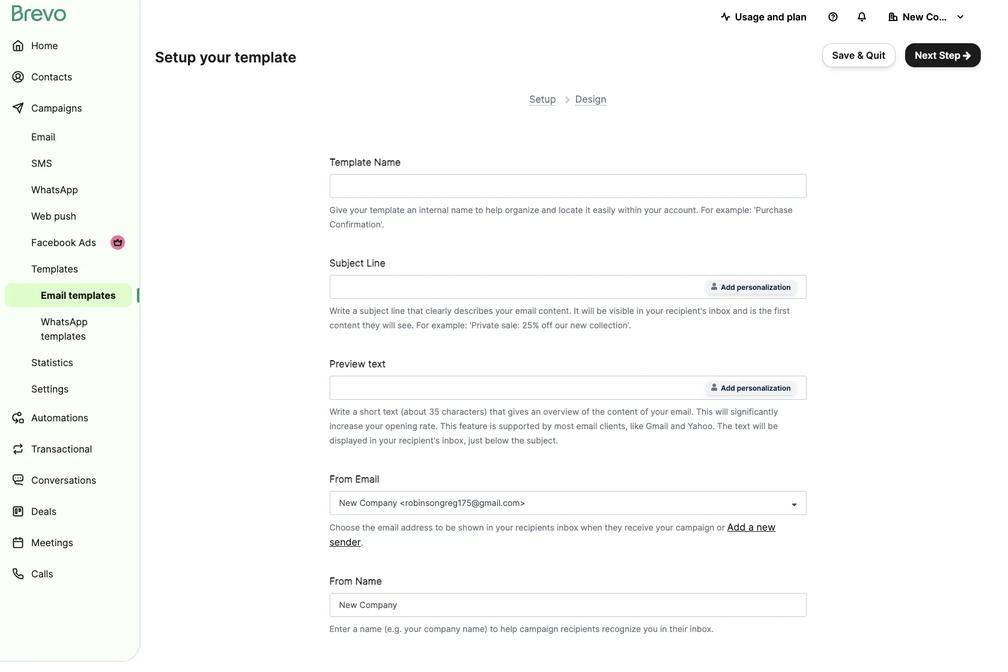 Task type: describe. For each thing, give the bounding box(es) containing it.
is inside write a subject line that clearly describes your email content. it will be visible in your recipient's inbox and is the first content they will see. for example: 'private sale: 25% off our new collection'.
[[750, 305, 756, 316]]

give
[[329, 205, 347, 215]]

gmail
[[646, 421, 668, 431]]

setup for setup your template
[[155, 49, 196, 66]]

by
[[542, 421, 552, 431]]

most
[[554, 421, 574, 431]]

example: inside give your template an internal name to help organize and locate it easily within your account. for example: 'purchase confirmation'.
[[716, 205, 752, 215]]

will right it
[[581, 305, 594, 316]]

facebook ads
[[31, 237, 96, 249]]

from name
[[329, 575, 382, 587]]

supported
[[499, 421, 540, 431]]

clearly
[[426, 305, 452, 316]]

sms link
[[5, 151, 132, 175]]

address
[[401, 522, 433, 532]]

in inside write a short text (about 35 characters) that gives an overview of the content of your email. this will significantly increase your opening rate. this feature is supported by most email clients, like gmail and yahoo. the text will be displayed in your recipient's inbox, just below the subject.
[[370, 435, 377, 445]]

home
[[31, 40, 58, 52]]

example: inside write a subject line that clearly describes your email content. it will be visible in your recipient's inbox and is the first content they will see. for example: 'private sale: 25% off our new collection'.
[[431, 320, 467, 330]]

you
[[643, 624, 658, 634]]

choose the email address to be shown in your recipients inbox when they receive your campaign or
[[329, 522, 725, 532]]

email link
[[5, 125, 132, 149]]

receive
[[625, 522, 653, 532]]

from for from name
[[329, 575, 353, 587]]

calls
[[31, 568, 53, 580]]

name)
[[463, 624, 488, 634]]

feature
[[459, 421, 487, 431]]

company
[[926, 11, 970, 23]]

0 vertical spatial this
[[696, 406, 713, 417]]

gives
[[508, 406, 529, 417]]

characters)
[[442, 406, 487, 417]]

confirmation'.
[[329, 219, 384, 229]]

whatsapp link
[[5, 178, 132, 202]]

ads
[[79, 237, 96, 249]]

add a new sender
[[329, 521, 775, 548]]

a for name
[[353, 624, 358, 634]]

statistics
[[31, 357, 73, 369]]

a for short
[[353, 406, 357, 417]]

rate.
[[420, 421, 438, 431]]

'purchase
[[754, 205, 793, 215]]

like
[[630, 421, 643, 431]]

email templates
[[41, 289, 116, 302]]

personalization for subject line
[[737, 283, 791, 292]]

increase
[[329, 421, 363, 431]]

sender
[[329, 536, 361, 548]]

next
[[915, 49, 937, 61]]

(e.g.
[[384, 624, 402, 634]]

will down significantly
[[753, 421, 765, 431]]

save & quit button
[[822, 43, 896, 67]]

template
[[329, 156, 371, 168]]

2 of from the left
[[640, 406, 648, 417]]

deals link
[[5, 497, 132, 526]]

will up the
[[715, 406, 728, 417]]

subject line
[[329, 257, 385, 269]]

new company button
[[879, 5, 975, 29]]

left___rvooi image
[[113, 238, 123, 247]]

the inside write a subject line that clearly describes your email content. it will be visible in your recipient's inbox and is the first content they will see. for example: 'private sale: 25% off our new collection'.
[[759, 305, 772, 316]]

company
[[424, 624, 460, 634]]

email for email templates
[[41, 289, 66, 302]]

setup your template
[[155, 49, 296, 66]]

write for subject line
[[329, 305, 350, 316]]

see.
[[397, 320, 414, 330]]

design
[[575, 93, 606, 105]]

add personalization button for preview text
[[705, 381, 797, 395]]

when
[[581, 522, 602, 532]]

next step button
[[905, 43, 981, 67]]

their
[[669, 624, 687, 634]]

that inside write a short text (about 35 characters) that gives an overview of the content of your email. this will significantly increase your opening rate. this feature is supported by most email clients, like gmail and yahoo. the text will be displayed in your recipient's inbox, just below the subject.
[[490, 406, 505, 417]]

a for subject
[[353, 305, 357, 316]]

add inside add a new sender
[[727, 521, 746, 533]]

home link
[[5, 31, 132, 60]]

the
[[717, 421, 732, 431]]

recipient's inside write a short text (about 35 characters) that gives an overview of the content of your email. this will significantly increase your opening rate. this feature is supported by most email clients, like gmail and yahoo. the text will be displayed in your recipient's inbox, just below the subject.
[[399, 435, 440, 445]]

displayed
[[329, 435, 367, 445]]

in right shown
[[486, 522, 493, 532]]

add a new sender link
[[329, 521, 775, 548]]

be inside write a subject line that clearly describes your email content. it will be visible in your recipient's inbox and is the first content they will see. for example: 'private sale: 25% off our new collection'.
[[597, 305, 607, 316]]

internal
[[419, 205, 449, 215]]

content.
[[539, 305, 571, 316]]

usage
[[735, 11, 765, 23]]

add for subject line
[[721, 283, 735, 292]]

plan
[[787, 11, 807, 23]]

in right you
[[660, 624, 667, 634]]

email inside write a short text (about 35 characters) that gives an overview of the content of your email. this will significantly increase your opening rate. this feature is supported by most email clients, like gmail and yahoo. the text will be displayed in your recipient's inbox, just below the subject.
[[576, 421, 597, 431]]

inbox.
[[690, 624, 714, 634]]

shown
[[458, 522, 484, 532]]

subject
[[329, 257, 364, 269]]

help inside give your template an internal name to help organize and locate it easily within your account. for example: 'purchase confirmation'.
[[486, 205, 503, 215]]

below
[[485, 435, 509, 445]]

(about
[[401, 406, 427, 417]]

1 vertical spatial inbox
[[557, 522, 578, 532]]

push
[[54, 210, 76, 222]]

sms
[[31, 157, 52, 169]]

or
[[717, 522, 725, 532]]

write a subject line that clearly describes your email content. it will be visible in your recipient's inbox and is the first content they will see. for example: 'private sale: 25% off our new collection'.
[[329, 305, 790, 330]]

facebook ads link
[[5, 231, 132, 255]]

account.
[[664, 205, 698, 215]]

that inside write a subject line that clearly describes your email content. it will be visible in your recipient's inbox and is the first content they will see. for example: 'private sale: 25% off our new collection'.
[[407, 305, 423, 316]]

[DEFAULT_FROM_NAME] text field
[[329, 593, 806, 617]]

add personalization for preview text
[[721, 384, 791, 393]]

recognize
[[602, 624, 641, 634]]

add personalization button for subject line
[[705, 280, 797, 294]]

clients,
[[600, 421, 628, 431]]

name inside give your template an internal name to help organize and locate it easily within your account. for example: 'purchase confirmation'.
[[451, 205, 473, 215]]

our
[[555, 320, 568, 330]]

conversations
[[31, 474, 96, 486]]

they inside write a subject line that clearly describes your email content. it will be visible in your recipient's inbox and is the first content they will see. for example: 'private sale: 25% off our new collection'.
[[362, 320, 380, 330]]

&
[[857, 49, 864, 61]]

1 vertical spatial campaign
[[520, 624, 558, 634]]

significantly
[[730, 406, 778, 417]]

within
[[618, 205, 642, 215]]

0 horizontal spatial recipients
[[516, 522, 554, 532]]

first
[[774, 305, 790, 316]]

will left see.
[[382, 320, 395, 330]]

preview text
[[329, 358, 386, 370]]

inbox inside write a subject line that clearly describes your email content. it will be visible in your recipient's inbox and is the first content they will see. for example: 'private sale: 25% off our new collection'.
[[709, 305, 730, 316]]

off
[[541, 320, 553, 330]]

.
[[361, 537, 363, 548]]

template name
[[329, 156, 401, 168]]

from for from email
[[329, 473, 353, 485]]

for inside give your template an internal name to help organize and locate it easily within your account. for example: 'purchase confirmation'.
[[701, 205, 713, 215]]

whatsapp for whatsapp
[[31, 184, 78, 196]]

transactional link
[[5, 435, 132, 464]]

templates for email templates
[[69, 289, 116, 302]]

setup for setup
[[529, 93, 556, 105]]

whatsapp templates link
[[5, 310, 132, 348]]

deals
[[31, 506, 56, 518]]



Task type: vqa. For each thing, say whether or not it's contained in the screenshot.
the bottommost be
yes



Task type: locate. For each thing, give the bounding box(es) containing it.
personalization up significantly
[[737, 384, 791, 393]]

setup
[[155, 49, 196, 66], [529, 93, 556, 105]]

to right address
[[435, 522, 443, 532]]

templates for whatsapp templates
[[41, 330, 86, 342]]

0 horizontal spatial new
[[570, 320, 587, 330]]

email up sms
[[31, 131, 55, 143]]

settings link
[[5, 377, 132, 401]]

1 vertical spatial template
[[370, 205, 405, 215]]

1 vertical spatial new
[[756, 521, 775, 533]]

templates down templates link
[[69, 289, 116, 302]]

easily
[[593, 205, 616, 215]]

be up collection'.
[[597, 305, 607, 316]]

1 horizontal spatial they
[[605, 522, 622, 532]]

is left first
[[750, 305, 756, 316]]

write inside write a short text (about 35 characters) that gives an overview of the content of your email. this will significantly increase your opening rate. this feature is supported by most email clients, like gmail and yahoo. the text will be displayed in your recipient's inbox, just below the subject.
[[329, 406, 350, 417]]

collection'.
[[589, 320, 631, 330]]

text
[[368, 358, 386, 370], [383, 406, 398, 417], [735, 421, 750, 431]]

inbox,
[[442, 435, 466, 445]]

your
[[200, 49, 231, 66], [350, 205, 367, 215], [644, 205, 662, 215], [495, 305, 513, 316], [646, 305, 663, 316], [651, 406, 668, 417], [365, 421, 383, 431], [379, 435, 397, 445], [496, 522, 513, 532], [656, 522, 673, 532], [404, 624, 422, 634]]

1 add personalization button from the top
[[705, 280, 797, 294]]

inbox
[[709, 305, 730, 316], [557, 522, 578, 532]]

0 horizontal spatial an
[[407, 205, 417, 215]]

0 vertical spatial an
[[407, 205, 417, 215]]

sale:
[[501, 320, 520, 330]]

it
[[574, 305, 579, 316]]

and
[[767, 11, 784, 23], [541, 205, 556, 215], [733, 305, 748, 316], [670, 421, 685, 431]]

None text field
[[329, 174, 806, 198], [339, 280, 700, 294], [329, 174, 806, 198], [339, 280, 700, 294]]

content inside write a short text (about 35 characters) that gives an overview of the content of your email. this will significantly increase your opening rate. this feature is supported by most email clients, like gmail and yahoo. the text will be displayed in your recipient's inbox, just below the subject.
[[607, 406, 638, 417]]

be down significantly
[[768, 421, 778, 431]]

enter
[[329, 624, 350, 634]]

the up clients,
[[592, 406, 605, 417]]

2 add personalization from the top
[[721, 384, 791, 393]]

0 horizontal spatial for
[[416, 320, 429, 330]]

2 horizontal spatial be
[[768, 421, 778, 431]]

web
[[31, 210, 51, 222]]

template inside give your template an internal name to help organize and locate it easily within your account. for example: 'purchase confirmation'.
[[370, 205, 405, 215]]

locate
[[559, 205, 583, 215]]

setup link
[[529, 93, 556, 106]]

1 vertical spatial for
[[416, 320, 429, 330]]

'private
[[469, 320, 499, 330]]

1 vertical spatial add personalization
[[721, 384, 791, 393]]

content
[[329, 320, 360, 330], [607, 406, 638, 417]]

whatsapp up web push
[[31, 184, 78, 196]]

be inside write a short text (about 35 characters) that gives an overview of the content of your email. this will significantly increase your opening rate. this feature is supported by most email clients, like gmail and yahoo. the text will be displayed in your recipient's inbox, just below the subject.
[[768, 421, 778, 431]]

and left locate at the right of the page
[[541, 205, 556, 215]]

new
[[903, 11, 924, 23]]

whatsapp inside 'link'
[[41, 316, 88, 328]]

1 horizontal spatial template
[[370, 205, 405, 215]]

templates inside "link"
[[69, 289, 116, 302]]

1 vertical spatial setup
[[529, 93, 556, 105]]

usage and plan
[[735, 11, 807, 23]]

line
[[367, 257, 385, 269]]

0 vertical spatial for
[[701, 205, 713, 215]]

0 vertical spatial recipient's
[[666, 305, 707, 316]]

they down subject
[[362, 320, 380, 330]]

content inside write a subject line that clearly describes your email content. it will be visible in your recipient's inbox and is the first content they will see. for example: 'private sale: 25% off our new collection'.
[[329, 320, 360, 330]]

0 vertical spatial email
[[31, 131, 55, 143]]

1 vertical spatial recipient's
[[399, 435, 440, 445]]

visible
[[609, 305, 634, 316]]

be left shown
[[446, 522, 456, 532]]

organize
[[505, 205, 539, 215]]

recipients left when
[[516, 522, 554, 532]]

email up 25%
[[515, 305, 536, 316]]

1 horizontal spatial name
[[451, 205, 473, 215]]

0 horizontal spatial be
[[446, 522, 456, 532]]

0 vertical spatial content
[[329, 320, 360, 330]]

1 vertical spatial text
[[383, 406, 398, 417]]

step
[[939, 49, 961, 61]]

write up the increase
[[329, 406, 350, 417]]

content up clients,
[[607, 406, 638, 417]]

name left (e.g.
[[360, 624, 382, 634]]

1 vertical spatial write
[[329, 406, 350, 417]]

a left subject
[[353, 305, 357, 316]]

1 horizontal spatial this
[[696, 406, 713, 417]]

2 vertical spatial email
[[355, 473, 379, 485]]

yahoo.
[[688, 421, 715, 431]]

to inside give your template an internal name to help organize and locate it easily within your account. for example: 'purchase confirmation'.
[[475, 205, 483, 215]]

1 personalization from the top
[[737, 283, 791, 292]]

name down .
[[355, 575, 382, 587]]

whatsapp down email templates "link" on the top left of page
[[41, 316, 88, 328]]

0 vertical spatial add
[[721, 283, 735, 292]]

short
[[360, 406, 380, 417]]

personalization
[[737, 283, 791, 292], [737, 384, 791, 393]]

1 add personalization from the top
[[721, 283, 791, 292]]

statistics link
[[5, 351, 132, 375]]

0 vertical spatial write
[[329, 305, 350, 316]]

is inside write a short text (about 35 characters) that gives an overview of the content of your email. this will significantly increase your opening rate. this feature is supported by most email clients, like gmail and yahoo. the text will be displayed in your recipient's inbox, just below the subject.
[[490, 421, 496, 431]]

2 vertical spatial email
[[378, 522, 399, 532]]

from down the "sender" at the left bottom
[[329, 575, 353, 587]]

an inside give your template an internal name to help organize and locate it easily within your account. for example: 'purchase confirmation'.
[[407, 205, 417, 215]]

0 horizontal spatial inbox
[[557, 522, 578, 532]]

0 vertical spatial they
[[362, 320, 380, 330]]

content down subject
[[329, 320, 360, 330]]

to left organize
[[475, 205, 483, 215]]

0 vertical spatial add personalization button
[[705, 280, 797, 294]]

the up .
[[362, 522, 375, 532]]

1 vertical spatial templates
[[41, 330, 86, 342]]

2 vertical spatial be
[[446, 522, 456, 532]]

0 horizontal spatial content
[[329, 320, 360, 330]]

templates inside whatsapp templates
[[41, 330, 86, 342]]

new company
[[903, 11, 970, 23]]

1 write from the top
[[329, 305, 350, 316]]

the
[[759, 305, 772, 316], [592, 406, 605, 417], [511, 435, 524, 445], [362, 522, 375, 532]]

35
[[429, 406, 439, 417]]

a inside write a short text (about 35 characters) that gives an overview of the content of your email. this will significantly increase your opening rate. this feature is supported by most email clients, like gmail and yahoo. the text will be displayed in your recipient's inbox, just below the subject.
[[353, 406, 357, 417]]

0 vertical spatial from
[[329, 473, 353, 485]]

the down supported
[[511, 435, 524, 445]]

0 vertical spatial text
[[368, 358, 386, 370]]

an
[[407, 205, 417, 215], [531, 406, 541, 417]]

0 vertical spatial add personalization
[[721, 283, 791, 292]]

add personalization button up significantly
[[705, 381, 797, 395]]

contacts
[[31, 71, 72, 83]]

a inside add a new sender
[[748, 521, 754, 533]]

1 horizontal spatial recipients
[[561, 624, 600, 634]]

0 vertical spatial personalization
[[737, 283, 791, 292]]

0 vertical spatial whatsapp
[[31, 184, 78, 196]]

email
[[31, 131, 55, 143], [41, 289, 66, 302], [355, 473, 379, 485]]

for inside write a subject line that clearly describes your email content. it will be visible in your recipient's inbox and is the first content they will see. for example: 'private sale: 25% off our new collection'.
[[416, 320, 429, 330]]

email.
[[670, 406, 694, 417]]

add personalization up first
[[721, 283, 791, 292]]

write inside write a subject line that clearly describes your email content. it will be visible in your recipient's inbox and is the first content they will see. for example: 'private sale: 25% off our new collection'.
[[329, 305, 350, 316]]

a inside write a subject line that clearly describes your email content. it will be visible in your recipient's inbox and is the first content they will see. for example: 'private sale: 25% off our new collection'.
[[353, 305, 357, 316]]

that right line
[[407, 305, 423, 316]]

2 vertical spatial text
[[735, 421, 750, 431]]

web push link
[[5, 204, 132, 228]]

2 horizontal spatial to
[[490, 624, 498, 634]]

1 horizontal spatial content
[[607, 406, 638, 417]]

describes
[[454, 305, 493, 316]]

1 horizontal spatial recipient's
[[666, 305, 707, 316]]

they right when
[[605, 522, 622, 532]]

1 horizontal spatial of
[[640, 406, 648, 417]]

whatsapp
[[31, 184, 78, 196], [41, 316, 88, 328]]

1 of from the left
[[581, 406, 590, 417]]

0 horizontal spatial setup
[[155, 49, 196, 66]]

overview
[[543, 406, 579, 417]]

example: left the 'purchase
[[716, 205, 752, 215]]

template for give your template an internal name to help organize and locate it easily within your account. for example: 'purchase confirmation'.
[[370, 205, 405, 215]]

2 vertical spatial add
[[727, 521, 746, 533]]

email left address
[[378, 522, 399, 532]]

of right overview
[[581, 406, 590, 417]]

example:
[[716, 205, 752, 215], [431, 320, 467, 330]]

templates
[[69, 289, 116, 302], [41, 330, 86, 342]]

1 horizontal spatial for
[[701, 205, 713, 215]]

0 vertical spatial template
[[235, 49, 296, 66]]

1 horizontal spatial an
[[531, 406, 541, 417]]

of up like
[[640, 406, 648, 417]]

arrow right image
[[963, 50, 971, 60]]

be
[[597, 305, 607, 316], [768, 421, 778, 431], [446, 522, 456, 532]]

write left subject
[[329, 305, 350, 316]]

2 personalization from the top
[[737, 384, 791, 393]]

campaigns link
[[5, 94, 132, 123]]

25%
[[522, 320, 539, 330]]

conversations link
[[5, 466, 132, 495]]

an right gives
[[531, 406, 541, 417]]

usage and plan button
[[711, 5, 816, 29]]

0 vertical spatial is
[[750, 305, 756, 316]]

name for template name
[[374, 156, 401, 168]]

write
[[329, 305, 350, 316], [329, 406, 350, 417]]

add for preview text
[[721, 384, 735, 393]]

2 horizontal spatial email
[[576, 421, 597, 431]]

facebook
[[31, 237, 76, 249]]

add personalization up significantly
[[721, 384, 791, 393]]

and left first
[[733, 305, 748, 316]]

0 vertical spatial campaign
[[676, 522, 714, 532]]

help
[[486, 205, 503, 215], [500, 624, 517, 634]]

1 horizontal spatial to
[[475, 205, 483, 215]]

subject
[[360, 305, 389, 316]]

help left organize
[[486, 205, 503, 215]]

calls link
[[5, 560, 132, 589]]

a left short
[[353, 406, 357, 417]]

and inside write a short text (about 35 characters) that gives an overview of the content of your email. this will significantly increase your opening rate. this feature is supported by most email clients, like gmail and yahoo. the text will be displayed in your recipient's inbox, just below the subject.
[[670, 421, 685, 431]]

0 horizontal spatial that
[[407, 305, 423, 316]]

2 from from the top
[[329, 575, 353, 587]]

and inside write a subject line that clearly describes your email content. it will be visible in your recipient's inbox and is the first content they will see. for example: 'private sale: 25% off our new collection'.
[[733, 305, 748, 316]]

whatsapp templates
[[41, 316, 88, 342]]

0 vertical spatial be
[[597, 305, 607, 316]]

0 vertical spatial recipients
[[516, 522, 554, 532]]

1 vertical spatial that
[[490, 406, 505, 417]]

in right visible
[[637, 305, 643, 316]]

email down templates
[[41, 289, 66, 302]]

1 from from the top
[[329, 473, 353, 485]]

and down email.
[[670, 421, 685, 431]]

0 horizontal spatial name
[[360, 624, 382, 634]]

campaign down [default_from_name] 'text field'
[[520, 624, 558, 634]]

1 vertical spatial example:
[[431, 320, 467, 330]]

1 vertical spatial email
[[41, 289, 66, 302]]

text up opening
[[383, 406, 398, 417]]

email
[[515, 305, 536, 316], [576, 421, 597, 431], [378, 522, 399, 532]]

text right the
[[735, 421, 750, 431]]

is up 'below'
[[490, 421, 496, 431]]

1 vertical spatial whatsapp
[[41, 316, 88, 328]]

meetings
[[31, 537, 73, 549]]

this up inbox,
[[440, 421, 457, 431]]

0 horizontal spatial this
[[440, 421, 457, 431]]

1 vertical spatial from
[[329, 575, 353, 587]]

example: down clearly
[[431, 320, 467, 330]]

1 vertical spatial help
[[500, 624, 517, 634]]

1 horizontal spatial setup
[[529, 93, 556, 105]]

1 horizontal spatial that
[[490, 406, 505, 417]]

the left first
[[759, 305, 772, 316]]

whatsapp for whatsapp templates
[[41, 316, 88, 328]]

templates up statistics link
[[41, 330, 86, 342]]

a for new
[[748, 521, 754, 533]]

name right internal
[[451, 205, 473, 215]]

0 horizontal spatial they
[[362, 320, 380, 330]]

choose
[[329, 522, 360, 532]]

opening
[[385, 421, 417, 431]]

recipients down [default_from_name] 'text field'
[[561, 624, 600, 634]]

1 horizontal spatial is
[[750, 305, 756, 316]]

in inside write a subject line that clearly describes your email content. it will be visible in your recipient's inbox and is the first content they will see. for example: 'private sale: 25% off our new collection'.
[[637, 305, 643, 316]]

for right account.
[[701, 205, 713, 215]]

email for email
[[31, 131, 55, 143]]

0 vertical spatial email
[[515, 305, 536, 316]]

campaigns
[[31, 102, 82, 114]]

and inside button
[[767, 11, 784, 23]]

this
[[696, 406, 713, 417], [440, 421, 457, 431]]

email down displayed
[[355, 473, 379, 485]]

to right name)
[[490, 624, 498, 634]]

2 write from the top
[[329, 406, 350, 417]]

template for setup your template
[[235, 49, 296, 66]]

new inside write a subject line that clearly describes your email content. it will be visible in your recipient's inbox and is the first content they will see. for example: 'private sale: 25% off our new collection'.
[[570, 320, 587, 330]]

for right see.
[[416, 320, 429, 330]]

an left internal
[[407, 205, 417, 215]]

new inside add a new sender
[[756, 521, 775, 533]]

0 horizontal spatial template
[[235, 49, 296, 66]]

an inside write a short text (about 35 characters) that gives an overview of the content of your email. this will significantly increase your opening rate. this feature is supported by most email clients, like gmail and yahoo. the text will be displayed in your recipient's inbox, just below the subject.
[[531, 406, 541, 417]]

1 horizontal spatial new
[[756, 521, 775, 533]]

2 add personalization button from the top
[[705, 381, 797, 395]]

0 vertical spatial new
[[570, 320, 587, 330]]

0 horizontal spatial campaign
[[520, 624, 558, 634]]

templates link
[[5, 257, 132, 281]]

0 horizontal spatial to
[[435, 522, 443, 532]]

give your template an internal name to help organize and locate it easily within your account. for example: 'purchase confirmation'.
[[329, 205, 793, 229]]

1 vertical spatial content
[[607, 406, 638, 417]]

this up the yahoo.
[[696, 406, 713, 417]]

1 vertical spatial is
[[490, 421, 496, 431]]

save
[[832, 49, 855, 61]]

text right preview
[[368, 358, 386, 370]]

new right the or
[[756, 521, 775, 533]]

email inside write a subject line that clearly describes your email content. it will be visible in your recipient's inbox and is the first content they will see. for example: 'private sale: 25% off our new collection'.
[[515, 305, 536, 316]]

add personalization for subject line
[[721, 283, 791, 292]]

1 vertical spatial name
[[360, 624, 382, 634]]

name for from name
[[355, 575, 382, 587]]

1 vertical spatial email
[[576, 421, 597, 431]]

1 vertical spatial recipients
[[561, 624, 600, 634]]

of
[[581, 406, 590, 417], [640, 406, 648, 417]]

line
[[391, 305, 405, 316]]

recipient's inside write a subject line that clearly describes your email content. it will be visible in your recipient's inbox and is the first content they will see. for example: 'private sale: 25% off our new collection'.
[[666, 305, 707, 316]]

1 vertical spatial to
[[435, 522, 443, 532]]

1 vertical spatial name
[[355, 575, 382, 587]]

1 vertical spatial they
[[605, 522, 622, 532]]

transactional
[[31, 443, 92, 455]]

add personalization button up first
[[705, 280, 797, 294]]

personalization up first
[[737, 283, 791, 292]]

1 vertical spatial an
[[531, 406, 541, 417]]

that left gives
[[490, 406, 505, 417]]

1 vertical spatial be
[[768, 421, 778, 431]]

from
[[329, 473, 353, 485], [329, 575, 353, 587]]

help right name)
[[500, 624, 517, 634]]

campaign left the or
[[676, 522, 714, 532]]

0 vertical spatial to
[[475, 205, 483, 215]]

0 horizontal spatial example:
[[431, 320, 467, 330]]

0 vertical spatial templates
[[69, 289, 116, 302]]

save & quit
[[832, 49, 885, 61]]

and inside give your template an internal name to help organize and locate it easily within your account. for example: 'purchase confirmation'.
[[541, 205, 556, 215]]

enter a name (e.g. your company name) to help campaign recipients recognize you in their inbox.
[[329, 624, 714, 634]]

from down displayed
[[329, 473, 353, 485]]

None text field
[[339, 381, 700, 395]]

new down it
[[570, 320, 587, 330]]

0 horizontal spatial email
[[378, 522, 399, 532]]

personalization for preview text
[[737, 384, 791, 393]]

name right template
[[374, 156, 401, 168]]

a right the or
[[748, 521, 754, 533]]

email right "most"
[[576, 421, 597, 431]]

1 vertical spatial add personalization button
[[705, 381, 797, 395]]

0 vertical spatial inbox
[[709, 305, 730, 316]]

and left plan
[[767, 11, 784, 23]]

1 vertical spatial add
[[721, 384, 735, 393]]

1 horizontal spatial inbox
[[709, 305, 730, 316]]

0 vertical spatial name
[[374, 156, 401, 168]]

0 vertical spatial example:
[[716, 205, 752, 215]]

1 horizontal spatial email
[[515, 305, 536, 316]]

1 vertical spatial this
[[440, 421, 457, 431]]

write a short text (about 35 characters) that gives an overview of the content of your email. this will significantly increase your opening rate. this feature is supported by most email clients, like gmail and yahoo. the text will be displayed in your recipient's inbox, just below the subject.
[[329, 406, 778, 445]]

automations link
[[5, 404, 132, 432]]

write for preview text
[[329, 406, 350, 417]]

in right displayed
[[370, 435, 377, 445]]

1 horizontal spatial example:
[[716, 205, 752, 215]]

campaign
[[676, 522, 714, 532], [520, 624, 558, 634]]

a right enter on the bottom left of page
[[353, 624, 358, 634]]



